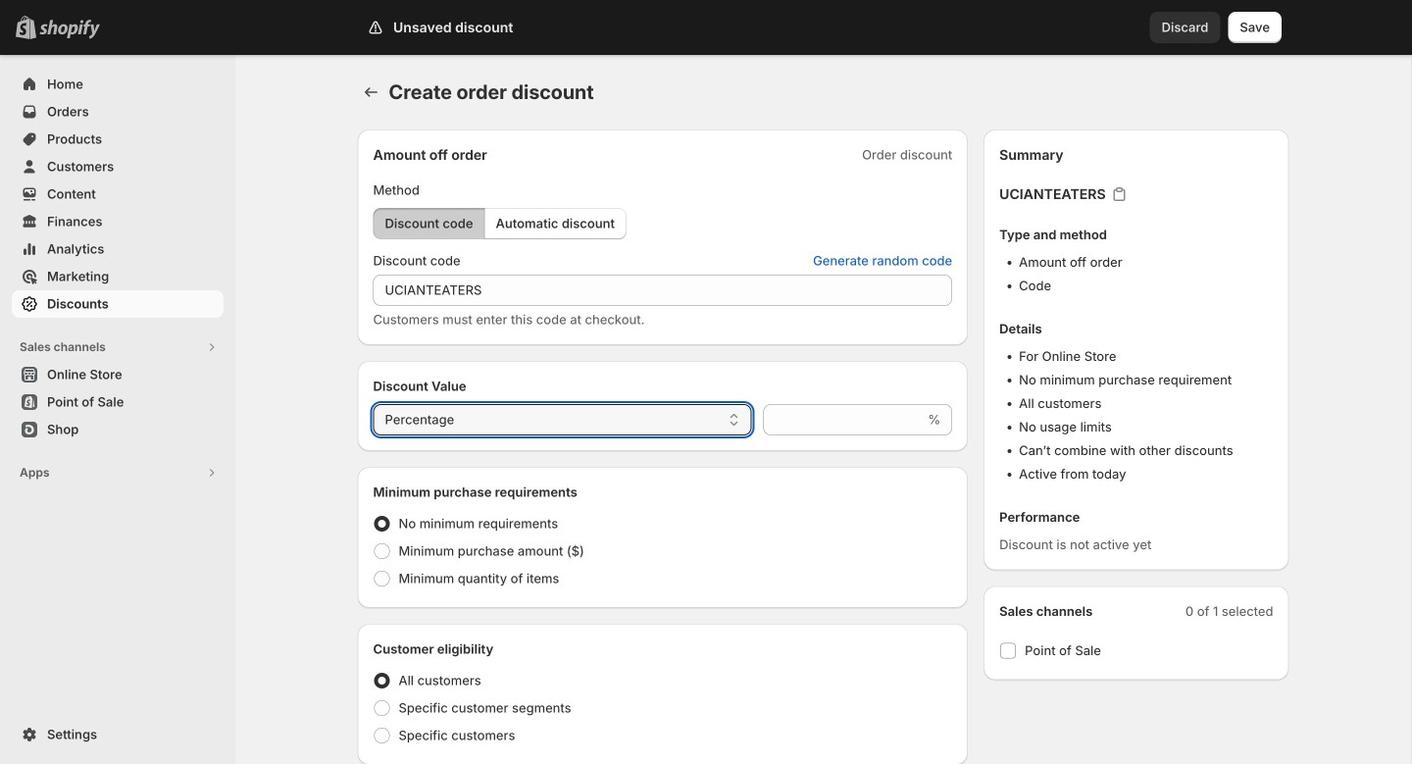 Task type: locate. For each thing, give the bounding box(es) containing it.
None text field
[[373, 275, 953, 306], [763, 404, 924, 436], [373, 275, 953, 306], [763, 404, 924, 436]]

shopify image
[[39, 19, 100, 39]]



Task type: vqa. For each thing, say whether or not it's contained in the screenshot.
YYYY-MM-DD TEXT BOX
no



